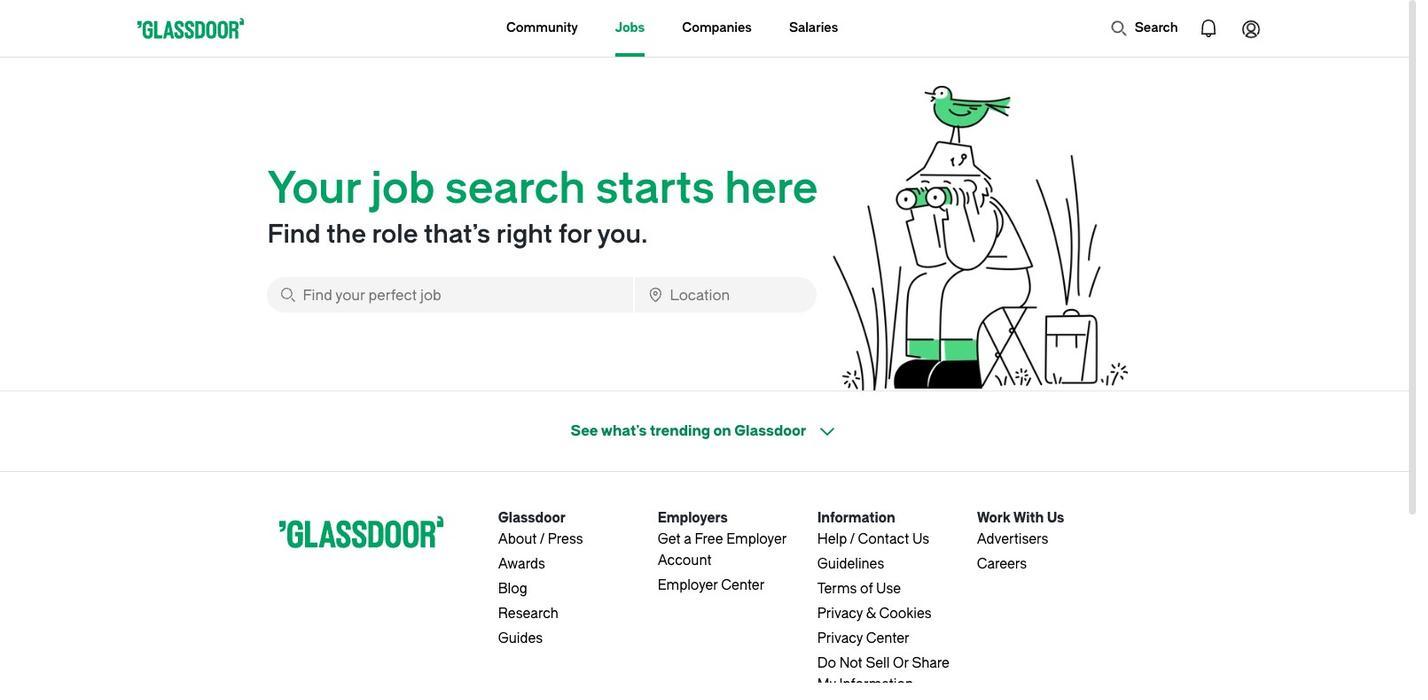 Task type: vqa. For each thing, say whether or not it's contained in the screenshot.
(employer inside San Jose, CA $83K - $111K (Employer est.)
no



Task type: locate. For each thing, give the bounding box(es) containing it.
/ inside information help / contact us guidelines terms of use privacy & cookies privacy center do not sell or share my information
[[850, 532, 855, 548]]

glassdoor
[[734, 423, 806, 439], [498, 511, 566, 527]]

2 none field from the left
[[634, 278, 816, 313]]

information up help / contact us link
[[817, 511, 895, 527]]

information down sell
[[839, 677, 913, 693]]

your job search starts here find the role that's right for you.
[[267, 164, 818, 250]]

you.
[[597, 220, 648, 250]]

1 privacy from the top
[[817, 606, 863, 622]]

what's
[[601, 423, 647, 439]]

/ inside glassdoor about / press awards blog research guides
[[540, 532, 545, 548]]

1 vertical spatial glassdoor
[[498, 511, 566, 527]]

center inside information help / contact us guidelines terms of use privacy & cookies privacy center do not sell or share my information
[[866, 631, 909, 647]]

salaries link
[[789, 0, 838, 57]]

your
[[267, 164, 361, 214]]

blog
[[498, 582, 527, 598]]

blog link
[[498, 582, 527, 598]]

center up sell
[[866, 631, 909, 647]]

glassdoor inside see what's trending on glassdoor dropdown button
[[734, 423, 806, 439]]

research link
[[498, 606, 559, 622]]

work with us advertisers careers
[[977, 511, 1064, 573]]

0 horizontal spatial us
[[912, 532, 929, 548]]

1 none field from the left
[[267, 278, 633, 313]]

guidelines link
[[817, 557, 884, 573]]

none field the search keyword
[[267, 278, 633, 313]]

Search location field
[[634, 278, 816, 313]]

0 horizontal spatial center
[[721, 578, 765, 594]]

awards link
[[498, 557, 545, 573]]

0 vertical spatial glassdoor
[[734, 423, 806, 439]]

companies link
[[682, 0, 752, 57]]

privacy
[[817, 606, 863, 622], [817, 631, 863, 647]]

None field
[[267, 278, 633, 313], [634, 278, 816, 313]]

0 horizontal spatial /
[[540, 532, 545, 548]]

/ for help
[[850, 532, 855, 548]]

privacy down terms
[[817, 606, 863, 622]]

0 vertical spatial privacy
[[817, 606, 863, 622]]

1 vertical spatial employer
[[658, 578, 718, 594]]

employer
[[726, 532, 787, 548], [658, 578, 718, 594]]

1 horizontal spatial none field
[[634, 278, 816, 313]]

for
[[558, 220, 592, 250]]

glassdoor up about / press "link"
[[498, 511, 566, 527]]

1 horizontal spatial /
[[850, 532, 855, 548]]

companies
[[682, 20, 752, 35]]

glassdoor about / press awards blog research guides
[[498, 511, 583, 647]]

research
[[498, 606, 559, 622]]

awards
[[498, 557, 545, 573]]

us right with
[[1047, 511, 1064, 527]]

1 horizontal spatial center
[[866, 631, 909, 647]]

careers link
[[977, 557, 1027, 573]]

&
[[866, 606, 876, 622]]

1 vertical spatial information
[[839, 677, 913, 693]]

0 vertical spatial us
[[1047, 511, 1064, 527]]

1 vertical spatial us
[[912, 532, 929, 548]]

employers
[[658, 511, 728, 527]]

1 vertical spatial center
[[866, 631, 909, 647]]

Search keyword field
[[267, 278, 633, 313]]

advertisers
[[977, 532, 1048, 548]]

0 horizontal spatial glassdoor
[[498, 511, 566, 527]]

glassdoor right on
[[734, 423, 806, 439]]

/ right help
[[850, 532, 855, 548]]

share
[[912, 656, 950, 672]]

information
[[817, 511, 895, 527], [839, 677, 913, 693]]

employer center link
[[658, 578, 765, 594]]

us right contact
[[912, 532, 929, 548]]

us
[[1047, 511, 1064, 527], [912, 532, 929, 548]]

contact
[[858, 532, 909, 548]]

1 horizontal spatial glassdoor
[[734, 423, 806, 439]]

1 / from the left
[[540, 532, 545, 548]]

employer down account
[[658, 578, 718, 594]]

see
[[571, 423, 598, 439]]

0 vertical spatial center
[[721, 578, 765, 594]]

community
[[506, 20, 578, 35]]

/
[[540, 532, 545, 548], [850, 532, 855, 548]]

2 / from the left
[[850, 532, 855, 548]]

1 horizontal spatial employer
[[726, 532, 787, 548]]

see what's trending on glassdoor button
[[565, 420, 844, 443]]

help / contact us link
[[817, 532, 929, 548]]

terms
[[817, 582, 857, 598]]

role
[[372, 220, 418, 250]]

0 horizontal spatial none field
[[267, 278, 633, 313]]

information help / contact us guidelines terms of use privacy & cookies privacy center do not sell or share my information
[[817, 511, 950, 693]]

right
[[496, 220, 553, 250]]

with
[[1013, 511, 1044, 527]]

that's
[[424, 220, 490, 250]]

employer right free
[[726, 532, 787, 548]]

1 horizontal spatial us
[[1047, 511, 1064, 527]]

guides
[[498, 631, 543, 647]]

my
[[817, 677, 836, 693]]

about
[[498, 532, 537, 548]]

1 vertical spatial privacy
[[817, 631, 863, 647]]

a
[[684, 532, 691, 548]]

privacy up 'not'
[[817, 631, 863, 647]]

privacy center link
[[817, 631, 909, 647]]

not
[[839, 656, 862, 672]]

community link
[[506, 0, 578, 57]]

privacy & cookies link
[[817, 606, 932, 622]]

get
[[658, 532, 681, 548]]

on
[[713, 423, 731, 439]]

/ left press
[[540, 532, 545, 548]]

see what's trending on glassdoor
[[571, 423, 806, 439]]

careers
[[977, 557, 1027, 573]]

center
[[721, 578, 765, 594], [866, 631, 909, 647]]

center down get a free employer account link
[[721, 578, 765, 594]]



Task type: describe. For each thing, give the bounding box(es) containing it.
do
[[817, 656, 836, 672]]

starts
[[596, 164, 715, 214]]

search button
[[1101, 11, 1187, 46]]

search
[[1135, 20, 1178, 35]]

the
[[326, 220, 366, 250]]

use
[[876, 582, 901, 598]]

center inside employers get a free employer account employer center
[[721, 578, 765, 594]]

us inside information help / contact us guidelines terms of use privacy & cookies privacy center do not sell or share my information
[[912, 532, 929, 548]]

about / press link
[[498, 532, 583, 548]]

terms of use link
[[817, 582, 901, 598]]

or
[[893, 656, 909, 672]]

us inside work with us advertisers careers
[[1047, 511, 1064, 527]]

0 vertical spatial employer
[[726, 532, 787, 548]]

sell
[[866, 656, 890, 672]]

do not sell or share my information link
[[817, 656, 950, 693]]

search
[[445, 164, 586, 214]]

salaries
[[789, 20, 838, 35]]

/ for about
[[540, 532, 545, 548]]

0 vertical spatial information
[[817, 511, 895, 527]]

jobs link
[[615, 0, 645, 57]]

press
[[548, 532, 583, 548]]

none field search location
[[634, 278, 816, 313]]

guides link
[[498, 631, 543, 647]]

0 horizontal spatial employer
[[658, 578, 718, 594]]

work
[[977, 511, 1010, 527]]

account
[[658, 553, 712, 569]]

of
[[860, 582, 873, 598]]

glassdoor inside glassdoor about / press awards blog research guides
[[498, 511, 566, 527]]

guidelines
[[817, 557, 884, 573]]

trending
[[650, 423, 710, 439]]

help
[[817, 532, 847, 548]]

find
[[267, 220, 321, 250]]

jobs
[[615, 20, 645, 35]]

advertisers link
[[977, 532, 1048, 548]]

2 privacy from the top
[[817, 631, 863, 647]]

free
[[695, 532, 723, 548]]

cookies
[[879, 606, 932, 622]]

here
[[725, 164, 818, 214]]

get a free employer account link
[[658, 532, 787, 569]]

job
[[371, 164, 435, 214]]

employers get a free employer account employer center
[[658, 511, 787, 594]]



